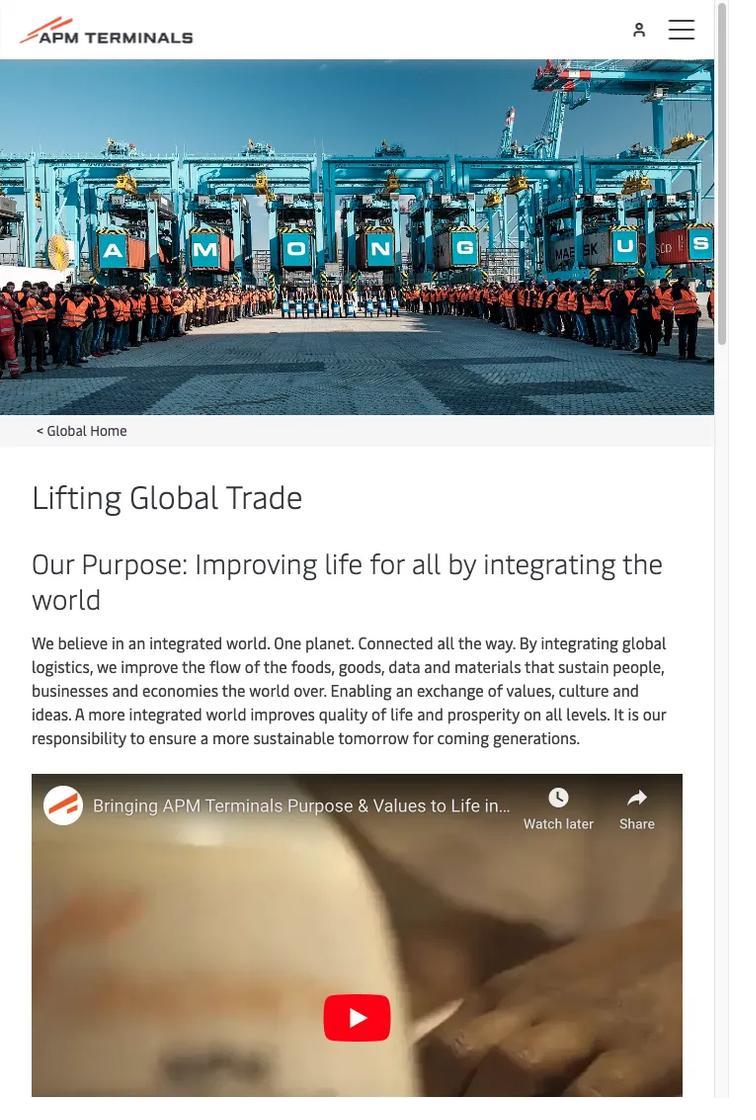 Task type: describe. For each thing, give the bounding box(es) containing it.
the inside the our purpose: improving life for all by integrating the world
[[623, 544, 664, 581]]

2 vertical spatial all
[[546, 703, 563, 724]]

global home link
[[47, 420, 127, 439]]

1 vertical spatial more
[[213, 727, 250, 748]]

and up "it"
[[613, 679, 640, 701]]

ensure
[[149, 727, 197, 748]]

connected
[[358, 632, 434, 653]]

sustainable
[[254, 727, 335, 748]]

for inside "we believe in an integrated world. one planet. connected all the way. by integrating global logistics, we improve the flow of the foods, goods, data and materials that sustain people, businesses and economies the world over. enabling an exchange of values, culture and ideas. a more integrated world improves quality of life and prosperity on all levels. it is our responsibility to ensure a more sustainable tomorrow for coming generations."
[[413, 727, 434, 748]]

data
[[389, 656, 421, 677]]

planet.
[[306, 632, 355, 653]]

tomorrow
[[338, 727, 409, 748]]

and down we
[[112, 679, 139, 701]]

<
[[37, 420, 44, 439]]

we
[[97, 656, 117, 677]]

goods,
[[339, 656, 385, 677]]

over.
[[294, 679, 327, 701]]

enabling
[[331, 679, 392, 701]]

the up materials
[[458, 632, 482, 653]]

< global home
[[37, 420, 127, 439]]

world inside the our purpose: improving life for all by integrating the world
[[32, 580, 101, 617]]

integrating inside the our purpose: improving life for all by integrating the world
[[484, 544, 617, 581]]

believe
[[58, 632, 108, 653]]

that
[[525, 656, 555, 677]]

the up economies
[[182, 656, 206, 677]]

way.
[[486, 632, 516, 653]]

prosperity
[[448, 703, 520, 724]]

materials
[[455, 656, 522, 677]]

our
[[32, 544, 74, 581]]

improve
[[121, 656, 178, 677]]

in
[[112, 632, 124, 653]]

1 horizontal spatial an
[[396, 679, 413, 701]]

life inside "we believe in an integrated world. one planet. connected all the way. by integrating global logistics, we improve the flow of the foods, goods, data and materials that sustain people, businesses and economies the world over. enabling an exchange of values, culture and ideas. a more integrated world improves quality of life and prosperity on all levels. it is our responsibility to ensure a more sustainable tomorrow for coming generations."
[[391, 703, 414, 724]]

2 horizontal spatial of
[[488, 679, 503, 701]]

on
[[524, 703, 542, 724]]

we believe in an integrated world. one planet. connected all the way. by integrating global logistics, we improve the flow of the foods, goods, data and materials that sustain people, businesses and economies the world over. enabling an exchange of values, culture and ideas. a more integrated world improves quality of life and prosperity on all levels. it is our responsibility to ensure a more sustainable tomorrow for coming generations.
[[32, 632, 667, 748]]

generations.
[[493, 727, 581, 748]]

a
[[201, 727, 209, 748]]

global for trade
[[130, 474, 219, 517]]

lifting global trade
[[32, 474, 303, 517]]

all inside the our purpose: improving life for all by integrating the world
[[412, 544, 441, 581]]

global for home
[[47, 420, 87, 439]]

quality
[[319, 703, 368, 724]]

to
[[130, 727, 145, 748]]

levels.
[[567, 703, 611, 724]]

by
[[520, 632, 537, 653]]

one
[[274, 632, 302, 653]]



Task type: locate. For each thing, give the bounding box(es) containing it.
and up the exchange
[[425, 656, 451, 677]]

culture
[[559, 679, 610, 701]]

more right a
[[88, 703, 125, 724]]

global
[[623, 632, 667, 653]]

all up the exchange
[[438, 632, 455, 653]]

0 horizontal spatial life
[[325, 544, 363, 581]]

by
[[448, 544, 477, 581]]

2 vertical spatial of
[[372, 703, 387, 724]]

1 vertical spatial for
[[413, 727, 434, 748]]

foods,
[[291, 656, 335, 677]]

it
[[614, 703, 625, 724]]

a
[[75, 703, 84, 724]]

world up a at the bottom left of page
[[206, 703, 247, 724]]

0 horizontal spatial global
[[47, 420, 87, 439]]

sustain
[[559, 656, 610, 677]]

our
[[643, 703, 667, 724]]

1 horizontal spatial global
[[130, 474, 219, 517]]

the
[[623, 544, 664, 581], [458, 632, 482, 653], [182, 656, 206, 677], [264, 656, 288, 677], [222, 679, 246, 701]]

improves
[[251, 703, 315, 724]]

the down one in the left bottom of the page
[[264, 656, 288, 677]]

2 vertical spatial world
[[206, 703, 247, 724]]

and down the exchange
[[417, 703, 444, 724]]

lifting
[[32, 474, 122, 517]]

an right in
[[128, 632, 146, 653]]

0 horizontal spatial more
[[88, 703, 125, 724]]

0 vertical spatial integrated
[[149, 632, 223, 653]]

apm terminals vado gateway launch image
[[0, 59, 715, 415]]

values,
[[507, 679, 555, 701]]

0 horizontal spatial for
[[370, 544, 405, 581]]

1 horizontal spatial world
[[206, 703, 247, 724]]

people,
[[613, 656, 665, 677]]

world.
[[226, 632, 270, 653]]

integrating up by
[[484, 544, 617, 581]]

1 vertical spatial all
[[438, 632, 455, 653]]

0 horizontal spatial of
[[245, 656, 260, 677]]

1 vertical spatial integrated
[[129, 703, 202, 724]]

0 vertical spatial world
[[32, 580, 101, 617]]

life
[[325, 544, 363, 581], [391, 703, 414, 724]]

1 horizontal spatial for
[[413, 727, 434, 748]]

0 vertical spatial of
[[245, 656, 260, 677]]

1 vertical spatial life
[[391, 703, 414, 724]]

global up purpose:
[[130, 474, 219, 517]]

integrating inside "we believe in an integrated world. one planet. connected all the way. by integrating global logistics, we improve the flow of the foods, goods, data and materials that sustain people, businesses and economies the world over. enabling an exchange of values, culture and ideas. a more integrated world improves quality of life and prosperity on all levels. it is our responsibility to ensure a more sustainable tomorrow for coming generations."
[[541, 632, 619, 653]]

0 vertical spatial all
[[412, 544, 441, 581]]

for left by
[[370, 544, 405, 581]]

an
[[128, 632, 146, 653], [396, 679, 413, 701]]

integrated up improve
[[149, 632, 223, 653]]

0 vertical spatial an
[[128, 632, 146, 653]]

the down flow
[[222, 679, 246, 701]]

we
[[32, 632, 54, 653]]

1 horizontal spatial of
[[372, 703, 387, 724]]

life inside the our purpose: improving life for all by integrating the world
[[325, 544, 363, 581]]

coming
[[438, 727, 490, 748]]

an down data at the right of page
[[396, 679, 413, 701]]

2 horizontal spatial world
[[249, 679, 290, 701]]

more
[[88, 703, 125, 724], [213, 727, 250, 748]]

life up tomorrow
[[391, 703, 414, 724]]

all left by
[[412, 544, 441, 581]]

1 vertical spatial global
[[130, 474, 219, 517]]

flow
[[210, 656, 241, 677]]

0 horizontal spatial an
[[128, 632, 146, 653]]

integrating
[[484, 544, 617, 581], [541, 632, 619, 653]]

for
[[370, 544, 405, 581], [413, 727, 434, 748]]

is
[[629, 703, 640, 724]]

improving
[[195, 544, 318, 581]]

home
[[90, 420, 127, 439]]

for inside the our purpose: improving life for all by integrating the world
[[370, 544, 405, 581]]

life up "planet."
[[325, 544, 363, 581]]

of down world. on the left of the page
[[245, 656, 260, 677]]

1 vertical spatial an
[[396, 679, 413, 701]]

of down materials
[[488, 679, 503, 701]]

our purpose: improving life for all by integrating the world
[[32, 544, 664, 617]]

logistics,
[[32, 656, 93, 677]]

all right on
[[546, 703, 563, 724]]

0 vertical spatial global
[[47, 420, 87, 439]]

world
[[32, 580, 101, 617], [249, 679, 290, 701], [206, 703, 247, 724]]

world up believe
[[32, 580, 101, 617]]

1 horizontal spatial life
[[391, 703, 414, 724]]

exchange
[[417, 679, 484, 701]]

businesses
[[32, 679, 108, 701]]

of up tomorrow
[[372, 703, 387, 724]]

the up global
[[623, 544, 664, 581]]

integrated
[[149, 632, 223, 653], [129, 703, 202, 724]]

of
[[245, 656, 260, 677], [488, 679, 503, 701], [372, 703, 387, 724]]

global right <
[[47, 420, 87, 439]]

economies
[[142, 679, 219, 701]]

0 vertical spatial integrating
[[484, 544, 617, 581]]

1 vertical spatial integrating
[[541, 632, 619, 653]]

1 vertical spatial world
[[249, 679, 290, 701]]

all
[[412, 544, 441, 581], [438, 632, 455, 653], [546, 703, 563, 724]]

integrated up ensure on the left bottom of the page
[[129, 703, 202, 724]]

0 vertical spatial more
[[88, 703, 125, 724]]

0 vertical spatial for
[[370, 544, 405, 581]]

global
[[47, 420, 87, 439], [130, 474, 219, 517]]

ideas.
[[32, 703, 71, 724]]

0 horizontal spatial world
[[32, 580, 101, 617]]

0 vertical spatial life
[[325, 544, 363, 581]]

responsibility
[[32, 727, 126, 748]]

1 vertical spatial of
[[488, 679, 503, 701]]

and
[[425, 656, 451, 677], [112, 679, 139, 701], [613, 679, 640, 701], [417, 703, 444, 724]]

for left 'coming'
[[413, 727, 434, 748]]

world up improves
[[249, 679, 290, 701]]

purpose:
[[81, 544, 188, 581]]

more right a at the bottom left of page
[[213, 727, 250, 748]]

integrating up sustain
[[541, 632, 619, 653]]

trade
[[226, 474, 303, 517]]

1 horizontal spatial more
[[213, 727, 250, 748]]



Task type: vqa. For each thing, say whether or not it's contained in the screenshot.
the top 'of'
yes



